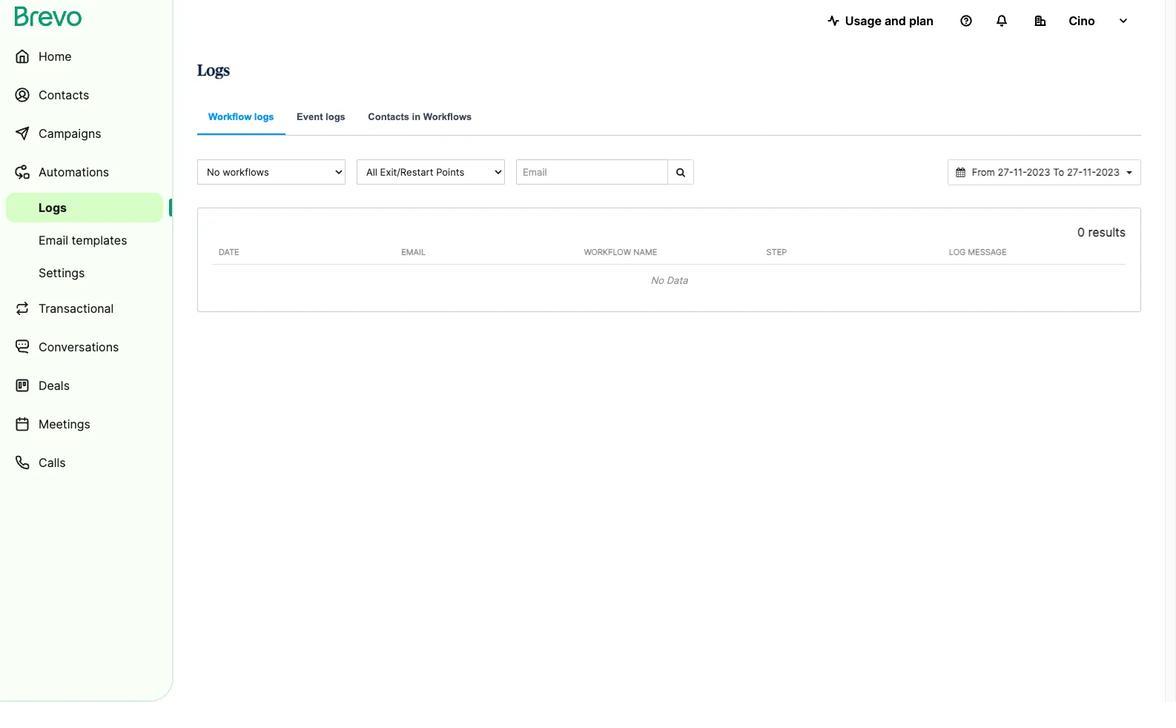 Task type: describe. For each thing, give the bounding box(es) containing it.
event
[[297, 111, 323, 122]]

meetings
[[39, 417, 91, 432]]

workflow for workflow logs
[[209, 111, 252, 122]]

automations
[[39, 165, 109, 180]]

0 horizontal spatial logs
[[39, 200, 67, 215]]

email for email templates
[[39, 233, 68, 248]]

meetings link
[[6, 407, 163, 442]]

settings link
[[6, 258, 163, 288]]

templates
[[72, 233, 127, 248]]

calls link
[[6, 445, 163, 481]]

conversations link
[[6, 329, 163, 365]]

search image
[[677, 168, 686, 177]]

contacts for contacts
[[39, 88, 89, 102]]

logs for workflow logs
[[254, 111, 274, 122]]

workflow name
[[584, 247, 658, 257]]

home link
[[6, 39, 163, 74]]

no
[[651, 275, 664, 287]]

campaigns
[[39, 126, 101, 141]]

calls
[[39, 456, 66, 470]]

no data
[[651, 275, 688, 287]]

contacts link
[[6, 77, 163, 113]]

workflow for workflow name
[[584, 247, 632, 257]]

0 vertical spatial logs
[[197, 63, 230, 79]]

plan
[[910, 13, 934, 28]]

cino
[[1069, 13, 1096, 28]]

calendar image
[[957, 168, 966, 177]]

contacts in workflows link
[[357, 101, 483, 136]]

email for email
[[402, 247, 426, 257]]

0 results
[[1078, 225, 1126, 239]]

usage and plan button
[[816, 6, 946, 36]]

Email text field
[[516, 160, 668, 185]]

event logs link
[[286, 101, 357, 136]]

contacts in workflows
[[368, 111, 472, 122]]

usage and plan
[[846, 13, 934, 28]]

settings
[[39, 266, 85, 280]]

workflow logs link
[[197, 101, 285, 135]]



Task type: locate. For each thing, give the bounding box(es) containing it.
1 horizontal spatial email
[[402, 247, 426, 257]]

0 horizontal spatial logs
[[254, 111, 274, 122]]

email
[[39, 233, 68, 248], [402, 247, 426, 257]]

logs up workflow logs
[[197, 63, 230, 79]]

1 logs from the left
[[254, 111, 274, 122]]

1 horizontal spatial workflow
[[584, 247, 632, 257]]

email templates link
[[6, 226, 163, 255]]

cino button
[[1023, 6, 1142, 36]]

contacts left the in
[[368, 111, 410, 122]]

1 vertical spatial logs
[[39, 200, 67, 215]]

1 horizontal spatial contacts
[[368, 111, 410, 122]]

name
[[634, 247, 658, 257]]

contacts up the campaigns
[[39, 88, 89, 102]]

2 logs from the left
[[326, 111, 346, 122]]

0 horizontal spatial contacts
[[39, 88, 89, 102]]

0 horizontal spatial email
[[39, 233, 68, 248]]

logs inside workflow logs link
[[254, 111, 274, 122]]

in
[[412, 111, 421, 122]]

data
[[667, 275, 688, 287]]

log
[[950, 247, 966, 257]]

1 horizontal spatial logs
[[326, 111, 346, 122]]

step
[[767, 247, 787, 257]]

workflow
[[209, 111, 252, 122], [584, 247, 632, 257]]

None text field
[[969, 165, 1124, 179]]

logs for event logs
[[326, 111, 346, 122]]

deals
[[39, 378, 70, 393]]

workflow logs
[[209, 111, 274, 122]]

contacts for contacts in workflows
[[368, 111, 410, 122]]

campaigns link
[[6, 116, 163, 151]]

conversations
[[39, 340, 119, 355]]

0 horizontal spatial workflow
[[209, 111, 252, 122]]

home
[[39, 49, 72, 64]]

1 vertical spatial workflow
[[584, 247, 632, 257]]

0 vertical spatial contacts
[[39, 88, 89, 102]]

contacts
[[39, 88, 89, 102], [368, 111, 410, 122]]

logs
[[197, 63, 230, 79], [39, 200, 67, 215]]

logs link
[[6, 193, 163, 223]]

logs down automations
[[39, 200, 67, 215]]

event logs
[[297, 111, 346, 122]]

0
[[1078, 225, 1086, 239]]

1 vertical spatial contacts
[[368, 111, 410, 122]]

transactional link
[[6, 291, 163, 326]]

and
[[885, 13, 907, 28]]

message
[[969, 247, 1007, 257]]

deals link
[[6, 368, 163, 404]]

logs left event
[[254, 111, 274, 122]]

logs right event
[[326, 111, 346, 122]]

logs
[[254, 111, 274, 122], [326, 111, 346, 122]]

date
[[219, 247, 239, 257]]

logs inside event logs link
[[326, 111, 346, 122]]

usage
[[846, 13, 882, 28]]

workflows
[[424, 111, 472, 122]]

transactional
[[39, 301, 114, 316]]

1 horizontal spatial logs
[[197, 63, 230, 79]]

email templates
[[39, 233, 127, 248]]

0 vertical spatial workflow
[[209, 111, 252, 122]]

results
[[1089, 225, 1126, 239]]

automations link
[[6, 154, 163, 190]]

log message
[[950, 247, 1007, 257]]



Task type: vqa. For each thing, say whether or not it's contained in the screenshot.
the bottom a
no



